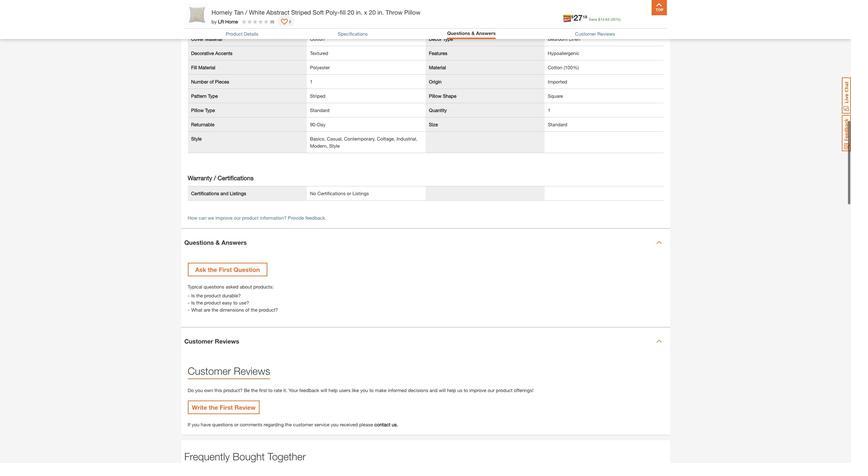 Task type: locate. For each thing, give the bounding box(es) containing it.
first
[[219, 266, 232, 274], [220, 404, 233, 412]]

homely tan / white abstract striped soft poly-fill 20 in. x 20 in. throw pillow
[[212, 8, 421, 16]]

pattern type
[[191, 93, 218, 99]]

pillow
[[325, 7, 337, 13], [404, 8, 421, 16], [429, 93, 442, 99], [191, 107, 204, 113]]

fill
[[340, 8, 346, 16]]

polyester
[[310, 65, 330, 70]]

specifications button
[[338, 31, 368, 37], [338, 31, 368, 37]]

0 vertical spatial /
[[245, 8, 247, 16]]

customer reviews up this
[[188, 365, 270, 377]]

questions inside typical questions asked about products: is the product durable? is the product easy to use? what are the dimensions of the product?
[[204, 284, 224, 290]]

product? left be
[[223, 388, 243, 394]]

caret image for customer reviews
[[656, 339, 662, 344]]

is down typical
[[191, 293, 195, 299]]

machine
[[548, 7, 566, 13]]

customer reviews down diy
[[575, 31, 615, 37]]

pattern
[[191, 93, 207, 99]]

the inside 'button'
[[209, 404, 218, 412]]

reviews
[[597, 31, 615, 37], [215, 338, 239, 345], [234, 365, 270, 377]]

frequently
[[184, 451, 230, 463]]

2 caret image from the top
[[656, 339, 662, 344]]

have
[[201, 422, 211, 428]]

the up what
[[196, 300, 203, 306]]

style down casual,
[[329, 143, 340, 149]]

0 horizontal spatial will
[[321, 388, 327, 394]]

certifications right no
[[318, 191, 346, 196]]

0 horizontal spatial in.
[[356, 8, 362, 16]]

warranty
[[188, 174, 212, 182]]

durable?
[[222, 293, 241, 299]]

1 vertical spatial product?
[[223, 388, 243, 394]]

1 horizontal spatial improve
[[469, 388, 486, 394]]

0 horizontal spatial $
[[571, 14, 574, 19]]

throw
[[310, 7, 323, 13], [386, 8, 403, 16]]

customer down what
[[184, 338, 213, 345]]

fill
[[191, 65, 197, 70]]

material for cover material
[[205, 36, 222, 42]]

will
[[321, 388, 327, 394], [439, 388, 446, 394]]

by
[[212, 19, 217, 24]]

tan
[[234, 8, 244, 16]]

cotton
[[310, 36, 325, 42], [548, 65, 562, 70]]

1 vertical spatial answers
[[222, 239, 247, 246]]

1 vertical spatial of
[[245, 307, 249, 313]]

material right fill
[[198, 65, 215, 70]]

0 vertical spatial first
[[219, 266, 232, 274]]

certifications up certifications and listings at the left top of the page
[[218, 174, 254, 182]]

abstract
[[266, 8, 289, 16]]

0 horizontal spatial answers
[[222, 239, 247, 246]]

1 horizontal spatial style
[[329, 143, 340, 149]]

1 vertical spatial style
[[329, 143, 340, 149]]

us
[[457, 388, 462, 394]]

homely
[[212, 8, 232, 16]]

1 vertical spatial questions
[[184, 239, 214, 246]]

1 vertical spatial 1
[[548, 107, 551, 113]]

$
[[571, 14, 574, 19], [598, 17, 600, 21]]

to left make
[[369, 388, 374, 394]]

style
[[191, 136, 202, 142], [329, 143, 340, 149]]

1 horizontal spatial our
[[488, 388, 495, 394]]

do
[[188, 388, 194, 394]]

1 vertical spatial first
[[220, 404, 233, 412]]

2 vertical spatial customer reviews
[[188, 365, 270, 377]]

the home depot logo image
[[186, 5, 208, 27]]

the right ask
[[208, 266, 217, 274]]

20 right x
[[369, 8, 376, 16]]

2 vertical spatial customer
[[188, 365, 231, 377]]

in. left x
[[356, 8, 362, 16]]

0 horizontal spatial style
[[191, 136, 202, 142]]

to right us
[[464, 388, 468, 394]]

cotton up imported
[[548, 65, 562, 70]]

$ left .
[[598, 17, 600, 21]]

the right write
[[209, 404, 218, 412]]

0 horizontal spatial (
[[270, 19, 271, 24]]

first inside button
[[219, 266, 232, 274]]

1 vertical spatial standard
[[548, 122, 567, 127]]

caret image
[[656, 240, 662, 245], [656, 339, 662, 344]]

0 vertical spatial caret image
[[656, 240, 662, 245]]

0 vertical spatial and
[[220, 191, 229, 196]]

0 vertical spatial is
[[191, 293, 195, 299]]

click to redirect to view my cart page image
[[649, 8, 657, 16]]

our right us
[[488, 388, 495, 394]]

the right dimensions
[[251, 307, 257, 313]]

typical
[[188, 284, 202, 290]]

product? down products:
[[259, 307, 278, 313]]

throw left poly-
[[310, 7, 323, 13]]

how can we improve our product information? provide feedback. link
[[188, 215, 326, 221]]

$ inside $ 27 18
[[571, 14, 574, 19]]

0 vertical spatial &
[[472, 30, 475, 36]]

1 horizontal spatial or
[[347, 191, 351, 196]]

( 0 )
[[270, 19, 274, 24]]

poly-
[[326, 8, 340, 16]]

1 vertical spatial customer
[[184, 338, 213, 345]]

questions down can
[[184, 239, 214, 246]]

beige
[[548, 22, 560, 28]]

0 horizontal spatial throw
[[310, 7, 323, 13]]

0 vertical spatial answers
[[476, 30, 496, 36]]

0 horizontal spatial /
[[214, 174, 216, 182]]

0 vertical spatial customer
[[575, 31, 596, 37]]

are
[[204, 307, 210, 313]]

1 horizontal spatial cotton
[[548, 65, 562, 70]]

1 down square
[[548, 107, 551, 113]]

standard up the day
[[310, 107, 330, 113]]

of inside typical questions asked about products: is the product durable? is the product easy to use? what are the dimensions of the product?
[[245, 307, 249, 313]]

and
[[220, 191, 229, 196], [430, 388, 438, 394]]

to up dimensions
[[233, 300, 238, 306]]

0 horizontal spatial standard
[[310, 107, 330, 113]]

1 vertical spatial or
[[234, 422, 239, 428]]

0 vertical spatial our
[[234, 215, 241, 221]]

ask the first question
[[195, 266, 260, 274]]

0 vertical spatial questions
[[204, 284, 224, 290]]

0 vertical spatial customer reviews
[[575, 31, 615, 37]]

/ right tan
[[245, 8, 247, 16]]

1 vertical spatial /
[[214, 174, 216, 182]]

reviews down dimensions
[[215, 338, 239, 345]]

0 vertical spatial product?
[[259, 307, 278, 313]]

and right decisions
[[430, 388, 438, 394]]

reviews down .
[[597, 31, 615, 37]]

/
[[245, 8, 247, 16], [214, 174, 216, 182]]

0 vertical spatial of
[[210, 79, 214, 85]]

questions left asked
[[204, 284, 224, 290]]

questions right decor
[[447, 30, 470, 36]]

type down pattern type
[[205, 107, 215, 113]]

bedding
[[191, 7, 209, 13]]

1 horizontal spatial and
[[430, 388, 438, 394]]

square
[[548, 93, 563, 99]]

throw right x
[[386, 8, 403, 16]]

rouge
[[246, 13, 262, 19]]

hypoallergenic
[[548, 50, 580, 56]]

first inside 'button'
[[220, 404, 233, 412]]

1 horizontal spatial listings
[[353, 191, 369, 196]]

imported
[[548, 79, 567, 85]]

number
[[191, 79, 208, 85]]

& right decor type
[[472, 30, 475, 36]]

1 horizontal spatial product?
[[259, 307, 278, 313]]

3 button
[[278, 16, 294, 27]]

or
[[347, 191, 351, 196], [234, 422, 239, 428]]

certifications and listings
[[191, 191, 246, 196]]

20 right fill
[[347, 8, 354, 16]]

will right feedback
[[321, 388, 327, 394]]

textured
[[310, 50, 328, 56]]

0 vertical spatial or
[[347, 191, 351, 196]]

improve right we
[[215, 215, 233, 221]]

0 horizontal spatial improve
[[215, 215, 233, 221]]

like
[[352, 388, 359, 394]]

2 20 from the left
[[369, 8, 376, 16]]

1 horizontal spatial in.
[[378, 8, 384, 16]]

customer
[[575, 31, 596, 37], [184, 338, 213, 345], [188, 365, 231, 377]]

product
[[242, 215, 259, 221], [204, 293, 221, 299], [204, 300, 221, 306], [496, 388, 513, 394]]

product details button
[[226, 31, 258, 37], [226, 31, 258, 37]]

1 horizontal spatial 20
[[369, 8, 376, 16]]

quantity
[[429, 107, 447, 113]]

1 horizontal spatial standard
[[548, 122, 567, 127]]

type for bedding type
[[210, 7, 220, 13]]

/ right warranty on the top left of the page
[[214, 174, 216, 182]]

0 vertical spatial standard
[[310, 107, 330, 113]]

$ down "wash"
[[571, 14, 574, 19]]

0 horizontal spatial listings
[[230, 191, 246, 196]]

write the first review button
[[188, 401, 260, 415]]

first for review
[[220, 404, 233, 412]]

specifications
[[338, 31, 368, 37]]

style down 'returnable'
[[191, 136, 202, 142]]

1 vertical spatial is
[[191, 300, 195, 306]]

improve
[[215, 215, 233, 221], [469, 388, 486, 394]]

first left review
[[220, 404, 233, 412]]

cotton up textured
[[310, 36, 325, 42]]

14
[[600, 17, 605, 21]]

1 vertical spatial and
[[430, 388, 438, 394]]

no
[[310, 191, 316, 196]]

customer down save
[[575, 31, 596, 37]]

will left us
[[439, 388, 446, 394]]

questions
[[204, 284, 224, 290], [212, 422, 233, 428]]

of down use?
[[245, 307, 249, 313]]

to inside typical questions asked about products: is the product durable? is the product easy to use? what are the dimensions of the product?
[[233, 300, 238, 306]]

0 vertical spatial improve
[[215, 215, 233, 221]]

material up decorative accents
[[205, 36, 222, 42]]

customer reviews down are
[[184, 338, 239, 345]]

this
[[215, 388, 222, 394]]

what
[[191, 307, 202, 313]]

help left us
[[447, 388, 456, 394]]

0 horizontal spatial help
[[329, 388, 338, 394]]

1 vertical spatial &
[[216, 239, 220, 246]]

1 horizontal spatial of
[[245, 307, 249, 313]]

1 caret image from the top
[[656, 240, 662, 245]]

0 vertical spatial reviews
[[597, 31, 615, 37]]

improve right us
[[469, 388, 486, 394]]

0 horizontal spatial 1
[[310, 79, 313, 85]]

questions right "have"
[[212, 422, 233, 428]]

customer reviews button
[[575, 31, 615, 37], [575, 31, 615, 37], [181, 328, 670, 355]]

( left ")"
[[270, 19, 271, 24]]

questions & answers button
[[447, 30, 496, 37], [447, 30, 496, 36], [181, 229, 670, 256]]

standard down square
[[548, 122, 567, 127]]

0 vertical spatial style
[[191, 136, 202, 142]]

customer up own
[[188, 365, 231, 377]]

standard
[[310, 107, 330, 113], [548, 122, 567, 127]]

0 horizontal spatial cotton
[[310, 36, 325, 42]]

you
[[195, 388, 203, 394], [360, 388, 368, 394], [192, 422, 199, 428], [331, 422, 339, 428]]

x
[[364, 8, 367, 16]]

1 horizontal spatial help
[[447, 388, 456, 394]]

0 horizontal spatial &
[[216, 239, 220, 246]]

1 vertical spatial questions
[[212, 422, 233, 428]]

1 horizontal spatial questions & answers
[[447, 30, 496, 36]]

0 vertical spatial questions & answers
[[447, 30, 496, 36]]

0 vertical spatial cotton
[[310, 36, 325, 42]]

1 vertical spatial cotton
[[548, 65, 562, 70]]

reviews up be
[[234, 365, 270, 377]]

of left pieces
[[210, 79, 214, 85]]

and down "warranty / certifications"
[[220, 191, 229, 196]]

1 in. from the left
[[356, 8, 362, 16]]

the left customer
[[285, 422, 292, 428]]

save $ 14 . 64 ( 35 %)
[[589, 17, 621, 21]]

1 down polyester on the left
[[310, 79, 313, 85]]

& up ask the first question
[[216, 239, 220, 246]]

striped left soft
[[291, 8, 311, 16]]

decorative accents
[[191, 50, 233, 56]]

1 horizontal spatial throw
[[386, 8, 403, 16]]

1 horizontal spatial questions
[[447, 30, 470, 36]]

( right 64
[[611, 17, 612, 21]]

type up by
[[210, 7, 220, 13]]

is up what
[[191, 300, 195, 306]]

in. right x
[[378, 8, 384, 16]]

if you have questions or comments regarding the customer service you received please contact us.
[[188, 422, 398, 428]]

contact
[[374, 422, 391, 428]]

20
[[347, 8, 354, 16], [369, 8, 376, 16]]

1 listings from the left
[[230, 191, 246, 196]]

is
[[191, 293, 195, 299], [191, 300, 195, 306]]

to
[[233, 300, 238, 306], [268, 388, 273, 394], [369, 388, 374, 394], [464, 388, 468, 394]]

you right like at the bottom left of the page
[[360, 388, 368, 394]]

our right we
[[234, 215, 241, 221]]

1 horizontal spatial will
[[439, 388, 446, 394]]

help left the users
[[329, 388, 338, 394]]

type right decor
[[443, 36, 453, 42]]

first up asked
[[219, 266, 232, 274]]

material for fill material
[[198, 65, 215, 70]]

you right if
[[192, 422, 199, 428]]

type right 'pattern'
[[208, 93, 218, 99]]

striped up '90-day'
[[310, 93, 326, 99]]

products:
[[253, 284, 274, 290]]

1 vertical spatial caret image
[[656, 339, 662, 344]]

cotton for cotton
[[310, 36, 325, 42]]

2 vertical spatial reviews
[[234, 365, 270, 377]]

9pm
[[257, 13, 269, 19]]

0 horizontal spatial 20
[[347, 8, 354, 16]]

questions
[[447, 30, 470, 36], [184, 239, 214, 246]]

0 horizontal spatial questions & answers
[[184, 239, 247, 246]]

ask the first question button
[[188, 263, 267, 277]]

product?
[[259, 307, 278, 313], [223, 388, 243, 394]]



Task type: vqa. For each thing, say whether or not it's contained in the screenshot.


Task type: describe. For each thing, give the bounding box(es) containing it.
informed
[[388, 388, 407, 394]]

how
[[188, 215, 198, 221]]

cottage,
[[377, 136, 395, 142]]

1 horizontal spatial /
[[245, 8, 247, 16]]

machine wash
[[548, 7, 579, 13]]

0 vertical spatial questions
[[447, 30, 470, 36]]

the right be
[[251, 388, 258, 394]]

own
[[204, 388, 213, 394]]

color
[[191, 22, 203, 28]]

feedback
[[299, 388, 319, 394]]

if
[[188, 422, 190, 428]]

$ 27 18
[[571, 13, 587, 22]]

certifications down warranty on the top left of the page
[[191, 191, 219, 196]]

me
[[623, 18, 630, 24]]

pillow type
[[191, 107, 215, 113]]

basics,
[[310, 136, 326, 142]]

bought
[[233, 451, 265, 463]]

1 vertical spatial our
[[488, 388, 495, 394]]

be
[[244, 388, 250, 394]]

modern,
[[310, 143, 328, 149]]

2 will from the left
[[439, 388, 446, 394]]

1 horizontal spatial $
[[598, 17, 600, 21]]

1 vertical spatial questions & answers
[[184, 239, 247, 246]]

material down the features
[[429, 65, 446, 70]]

you right service at the left bottom
[[331, 422, 339, 428]]

90-
[[310, 122, 317, 127]]

1 help from the left
[[329, 388, 338, 394]]

27
[[574, 13, 583, 22]]

the down typical
[[196, 293, 203, 299]]

review
[[235, 404, 256, 412]]

product image image
[[186, 3, 208, 25]]

easy
[[222, 300, 232, 306]]

0 horizontal spatial or
[[234, 422, 239, 428]]

1 horizontal spatial answers
[[476, 30, 496, 36]]

frequently bought together
[[184, 451, 306, 463]]

your
[[289, 388, 298, 394]]

typical questions asked about products: is the product durable? is the product easy to use? what are the dimensions of the product?
[[188, 284, 278, 313]]

type for pattern type
[[208, 93, 218, 99]]

0 horizontal spatial of
[[210, 79, 214, 85]]

asked
[[226, 284, 239, 290]]

contemporary,
[[344, 136, 376, 142]]

do you own this product? be the first to rate it. your feedback will help users like you to make informed decisions and will help us to improve our product offerings!
[[188, 388, 534, 394]]

1 is from the top
[[191, 293, 195, 299]]

live chat image
[[842, 77, 851, 114]]

details
[[244, 31, 258, 37]]

question
[[234, 266, 260, 274]]

)
[[273, 19, 274, 24]]

1 will from the left
[[321, 388, 327, 394]]

to right first
[[268, 388, 273, 394]]

product details
[[226, 31, 258, 37]]

me button
[[616, 8, 637, 24]]

product
[[226, 31, 243, 37]]

2 is from the top
[[191, 300, 195, 306]]

0 horizontal spatial our
[[234, 215, 241, 221]]

0 horizontal spatial questions
[[184, 239, 214, 246]]

features
[[429, 50, 447, 56]]

baton
[[230, 13, 244, 19]]

0 horizontal spatial and
[[220, 191, 229, 196]]

0 horizontal spatial product?
[[223, 388, 243, 394]]

bedroom linen
[[548, 36, 580, 42]]

casual,
[[327, 136, 343, 142]]

decor
[[429, 36, 442, 42]]

size
[[429, 122, 438, 127]]

type for decor type
[[443, 36, 453, 42]]

first for question
[[219, 266, 232, 274]]

accents
[[215, 50, 233, 56]]

1 horizontal spatial &
[[472, 30, 475, 36]]

basics, casual, contemporary, cottage, industrial, modern, style
[[310, 136, 417, 149]]

cover material
[[191, 36, 222, 42]]

2 listings from the left
[[353, 191, 369, 196]]

n
[[224, 13, 228, 19]]

contact us. link
[[374, 422, 398, 428]]

write
[[192, 404, 207, 412]]

you right do
[[195, 388, 203, 394]]

service
[[314, 422, 330, 428]]

1 vertical spatial reviews
[[215, 338, 239, 345]]

feedback link image
[[842, 115, 851, 152]]

caret image for questions & answers
[[656, 240, 662, 245]]

decor type
[[429, 36, 453, 42]]

linen
[[569, 36, 580, 42]]

save
[[589, 17, 597, 21]]

home
[[225, 19, 238, 24]]

bedding type
[[191, 7, 220, 13]]

regarding
[[264, 422, 284, 428]]

the inside button
[[208, 266, 217, 274]]

make
[[375, 388, 387, 394]]

What can we help you find today? search field
[[316, 9, 502, 23]]

us.
[[392, 422, 398, 428]]

1 vertical spatial striped
[[310, 93, 326, 99]]

offerings!
[[514, 388, 534, 394]]

0
[[271, 19, 273, 24]]

.
[[605, 17, 606, 21]]

together
[[268, 451, 306, 463]]

users
[[339, 388, 351, 394]]

1 20 from the left
[[347, 8, 354, 16]]

fill material
[[191, 65, 215, 70]]

bedroom
[[548, 36, 568, 42]]

diy
[[592, 18, 601, 24]]

90-day
[[310, 122, 326, 127]]

customer
[[293, 422, 313, 428]]

by lr home
[[212, 19, 238, 24]]

70815 button
[[280, 13, 303, 20]]

type for pillow type
[[205, 107, 215, 113]]

display image
[[281, 19, 288, 25]]

industrial,
[[397, 136, 417, 142]]

0 vertical spatial 1
[[310, 79, 313, 85]]

ask
[[195, 266, 206, 274]]

1 vertical spatial improve
[[469, 388, 486, 394]]

shape
[[443, 93, 457, 99]]

1 vertical spatial customer reviews
[[184, 338, 239, 345]]

first
[[259, 388, 267, 394]]

please
[[359, 422, 373, 428]]

2 in. from the left
[[378, 8, 384, 16]]

style inside basics, casual, contemporary, cottage, industrial, modern, style
[[329, 143, 340, 149]]

the right are
[[212, 307, 218, 313]]

0 vertical spatial striped
[[291, 8, 311, 16]]

rate
[[274, 388, 282, 394]]

18
[[583, 14, 587, 19]]

(100%)
[[564, 65, 579, 70]]

%)
[[616, 17, 621, 21]]

wash
[[567, 7, 579, 13]]

3
[[289, 19, 291, 24]]

cotton for cotton (100%)
[[548, 65, 562, 70]]

information?
[[260, 215, 287, 221]]

no certifications or listings
[[310, 191, 369, 196]]

n baton rouge
[[224, 13, 262, 19]]

how can we improve our product information? provide feedback.
[[188, 215, 326, 221]]

1 horizontal spatial (
[[611, 17, 612, 21]]

2 help from the left
[[447, 388, 456, 394]]

product? inside typical questions asked about products: is the product durable? is the product easy to use? what are the dimensions of the product?
[[259, 307, 278, 313]]

1 horizontal spatial 1
[[548, 107, 551, 113]]

received
[[340, 422, 358, 428]]

comments
[[240, 422, 262, 428]]



